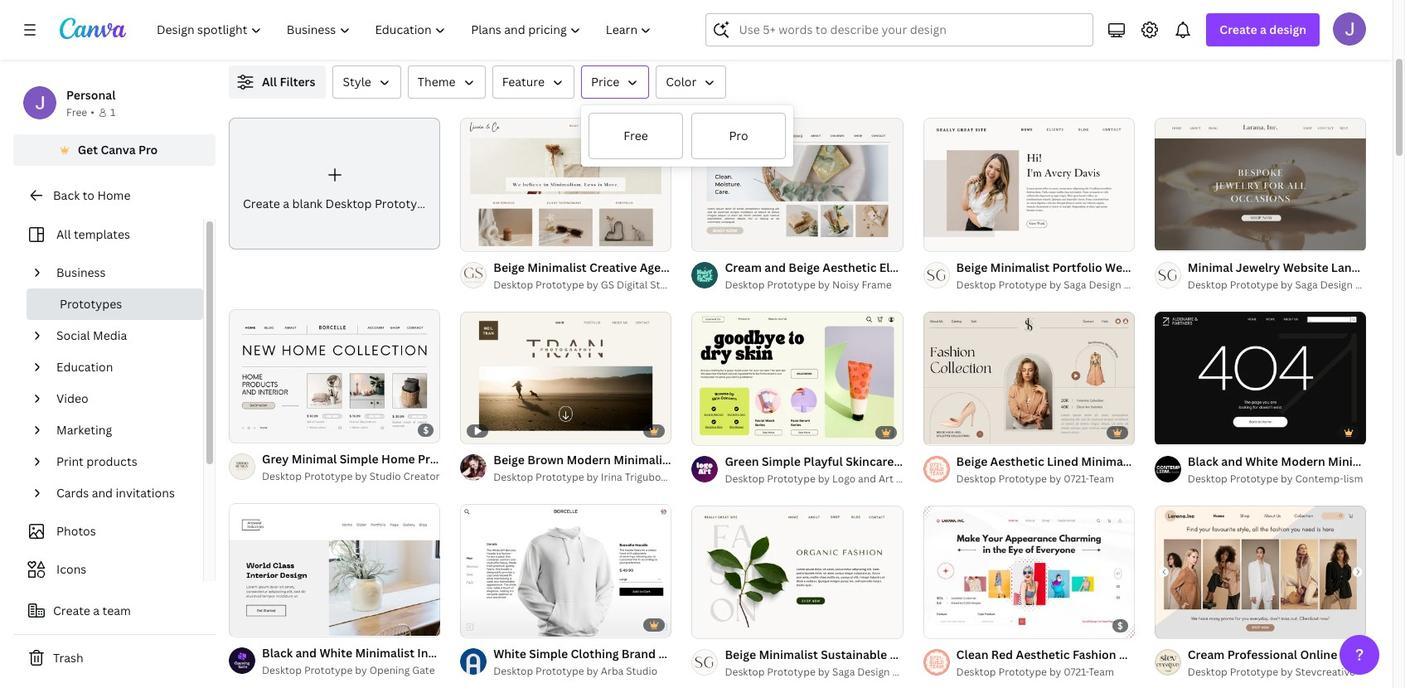 Task type: describe. For each thing, give the bounding box(es) containing it.
desktop prototype by saga design studio
[[725, 665, 924, 679]]

home inside "link"
[[97, 187, 131, 203]]

0 horizontal spatial pro
[[138, 142, 158, 158]]

green
[[725, 453, 759, 469]]

desktop prototype by opening gate
[[262, 663, 435, 677]]

simple for ui
[[529, 646, 568, 662]]

trash link
[[13, 642, 216, 675]]

beige minimalist portfolio website desktop prototype desktop prototype by saga design studio
[[956, 259, 1260, 292]]

grey minimal simple home products shop desktop prototype desktop prototype by studio creator
[[262, 451, 611, 484]]

store
[[1119, 647, 1150, 663]]

online
[[1300, 647, 1338, 663]]

1 of 4 link for desktop prototype by 0721-team
[[923, 312, 1135, 445]]

social
[[56, 327, 90, 343]]

grey
[[262, 451, 289, 467]]

desktop inside 'minimal jewelry website landing page desktop prototype by saga design studio'
[[1188, 278, 1228, 292]]

landing
[[1331, 259, 1376, 275]]

clothing
[[571, 646, 619, 662]]

desktop prototype by arba studio link
[[493, 663, 672, 680]]

pro button
[[691, 112, 787, 160]]

simple inside grey minimal simple home products shop desktop prototype desktop prototype by studio creator
[[340, 451, 379, 467]]

beige for beige minimalist creative agency website desktop prototype
[[493, 259, 525, 275]]

beige minimalist creative agency website desktop prototype image
[[460, 118, 672, 250]]

create a design button
[[1207, 13, 1320, 46]]

studio inside grey minimal simple home products shop desktop prototype desktop prototype by studio creator
[[369, 469, 401, 484]]

$ for store
[[1118, 620, 1123, 632]]

design
[[1270, 22, 1307, 37]]

all filters button
[[229, 65, 326, 99]]

and inside 'cards and invitations' link
[[92, 485, 113, 501]]

art
[[879, 471, 894, 485]]

canva
[[101, 142, 136, 158]]

back to home link
[[13, 179, 216, 212]]

feature
[[502, 74, 545, 90]]

desktop prototype by gs digital studio link
[[493, 277, 682, 293]]

desktop prototype by noisy frame link
[[725, 277, 903, 293]]

cream professional online shop deskto desktop prototype by stevcreative
[[1188, 647, 1405, 679]]

trash
[[53, 650, 83, 666]]

minimal jewelry website landing page link
[[1188, 258, 1405, 277]]

templates for 1,087 templates
[[261, 80, 318, 95]]

2 desktop prototype by 0721-team link from the top
[[956, 664, 1135, 681]]

beige minimalist sustainable organic fashion landing page desktop prototype image
[[692, 506, 903, 638]]

product for brand
[[659, 646, 704, 662]]

grey minimal simple home products shop desktop prototype link
[[262, 450, 611, 469]]

create for create a design
[[1220, 22, 1257, 37]]

cards and invitations link
[[50, 478, 193, 509]]

1 for beige minimalist portfolio website desktop prototype image
[[935, 231, 940, 244]]

and inside green simple playful skincare product desktop prototype desktop prototype by logo and art / vibrant design resources
[[858, 471, 876, 485]]

design inside beige minimalist portfolio website desktop prototype desktop prototype by saga design studio
[[1089, 278, 1121, 292]]

brand
[[622, 646, 656, 662]]

1 of 5 for desktop prototype by saga design studio
[[1166, 231, 1190, 244]]

desktop prototype by stevcreative link
[[1188, 664, 1366, 681]]

minimalist for creative
[[527, 259, 587, 275]]

beige for beige minimalist portfolio website desktop prototype
[[956, 259, 988, 275]]

business link
[[50, 257, 193, 289]]

skincare
[[846, 453, 894, 469]]

print products
[[56, 453, 137, 469]]

all filters
[[262, 74, 315, 90]]

marketing
[[56, 422, 112, 438]]

studio inside beige minimalist creative agency website desktop prototype desktop prototype by gs digital studio
[[650, 278, 682, 292]]

1 for black and white minimalist interior company desktop prototype image
[[240, 617, 245, 629]]

gate
[[412, 663, 435, 677]]

cream professional online shop deskto link
[[1188, 646, 1405, 664]]

1 of 5 link for desktop prototype by saga design studio
[[1155, 118, 1366, 251]]

desktop inside white simple clothing brand product detail page ui prototype desktop prototype by arba studio
[[493, 664, 533, 678]]

1 for minimal jewelry website landing page desktop prototype 'image'
[[1166, 231, 1171, 244]]

minimalist for portfolio
[[990, 259, 1050, 275]]

irina
[[601, 470, 622, 484]]

free button
[[588, 112, 684, 160]]

templates for all templates
[[74, 226, 130, 242]]

design inside green simple playful skincare product desktop prototype desktop prototype by logo and art / vibrant design resources
[[940, 471, 973, 485]]

desktop prototype by contemp-lism
[[1188, 471, 1363, 485]]

product for skincare
[[897, 453, 942, 469]]

/
[[896, 471, 900, 485]]

price
[[591, 74, 620, 90]]

a for design
[[1260, 22, 1267, 37]]

black and white minimalist interior company desktop prototype image
[[229, 504, 440, 636]]

theme button
[[408, 65, 486, 99]]

desktop prototype templates image
[[1013, 0, 1366, 12]]

team
[[102, 603, 131, 618]]

minimal jewelry website landing page desktop prototype by saga design studio
[[1188, 259, 1405, 292]]

resources
[[975, 471, 1025, 485]]

back
[[53, 187, 80, 203]]

1 desktop prototype by 0721-team link from the top
[[956, 471, 1135, 487]]

1 for cream and beige aesthetic elegant online portfolio shop desktop prototype image
[[703, 231, 708, 244]]

marketing link
[[50, 415, 193, 446]]

style
[[343, 74, 371, 90]]

color button
[[656, 65, 727, 99]]

lism
[[1344, 471, 1363, 485]]

create a design
[[1220, 22, 1307, 37]]

1,087 templates
[[229, 80, 318, 95]]

team inside desktop prototype by 0721-team link
[[1089, 471, 1114, 485]]

create for create a team
[[53, 603, 90, 618]]

video
[[56, 390, 88, 406]]

video link
[[50, 383, 193, 415]]

1 of 4 link for desktop prototype by saga design studio
[[923, 118, 1135, 251]]

personal
[[66, 87, 116, 103]]

minimal inside grey minimal simple home products shop desktop prototype desktop prototype by studio creator
[[292, 451, 337, 467]]

shop inside grey minimal simple home products shop desktop prototype desktop prototype by studio creator
[[472, 451, 501, 467]]

free for free •
[[66, 105, 87, 119]]

cards and invitations
[[56, 485, 175, 501]]

10
[[259, 617, 270, 629]]

desktop prototype by noisy frame
[[725, 278, 892, 292]]

logo
[[832, 471, 856, 485]]

green simple playful skincare product desktop prototype link
[[725, 452, 1052, 471]]

home inside grey minimal simple home products shop desktop prototype desktop prototype by studio creator
[[381, 451, 415, 467]]

shop inside cream professional online shop deskto desktop prototype by stevcreative
[[1340, 647, 1369, 663]]

aesthetic
[[1016, 647, 1070, 663]]

1 of 4 for desktop prototype by saga design studio
[[935, 231, 959, 244]]

studio inside white simple clothing brand product detail page ui prototype desktop prototype by arba studio
[[626, 664, 658, 678]]

feature button
[[492, 65, 575, 99]]

prototype inside cream professional online shop deskto desktop prototype by stevcreative
[[1230, 665, 1279, 679]]

business
[[56, 264, 106, 280]]

green simple playful skincare product desktop prototype desktop prototype by logo and art / vibrant design resources
[[725, 453, 1052, 485]]

create a team
[[53, 603, 131, 618]]

of for desktop prototype by logo and art / vibrant design resources
[[710, 231, 720, 244]]

by inside cream professional online shop deskto desktop prototype by stevcreative
[[1281, 665, 1293, 679]]

clean
[[956, 647, 989, 663]]

desktop prototype by saga design studio link for portfolio
[[956, 277, 1155, 293]]

photos
[[56, 523, 96, 539]]

noisy
[[832, 278, 859, 292]]

cream
[[1188, 647, 1225, 663]]

stevcreative
[[1295, 665, 1355, 679]]

desktop inside cream professional online shop deskto desktop prototype by stevcreative
[[1188, 665, 1228, 679]]

create a blank desktop prototype element
[[229, 118, 440, 250]]

website inside beige minimalist portfolio website desktop prototype desktop prototype by saga design studio
[[1105, 259, 1151, 275]]

desktop prototype by contemp-lism link
[[1188, 471, 1366, 487]]

red
[[991, 647, 1013, 663]]

1 of 5 for desktop prototype by noisy frame
[[703, 231, 727, 244]]

create a blank desktop prototype
[[243, 195, 431, 211]]

page inside white simple clothing brand product detail page ui prototype desktop prototype by arba studio
[[743, 646, 770, 662]]



Task type: vqa. For each thing, say whether or not it's contained in the screenshot.
Start
no



Task type: locate. For each thing, give the bounding box(es) containing it.
create down icons
[[53, 603, 90, 618]]

home right to
[[97, 187, 131, 203]]

0721- down the fashion
[[1064, 665, 1089, 679]]

prototype inside 'element'
[[375, 195, 431, 211]]

products
[[418, 451, 469, 467]]

0 horizontal spatial beige
[[493, 259, 525, 275]]

1 5 from the left
[[722, 231, 727, 244]]

and down skincare
[[858, 471, 876, 485]]

website right portfolio
[[1105, 259, 1151, 275]]

1 of 5 up beige minimalist creative agency website desktop prototype link
[[703, 231, 727, 244]]

by inside beige minimalist creative agency website desktop prototype desktop prototype by gs digital studio
[[587, 278, 599, 292]]

by inside clean red aesthetic fashion store website desktop prototype desktop prototype by 0721-team
[[1049, 665, 1061, 679]]

detail
[[707, 646, 740, 662]]

all for all templates
[[56, 226, 71, 242]]

desktop prototype by 0721-team
[[956, 471, 1114, 485]]

simple inside white simple clothing brand product detail page ui prototype desktop prototype by arba studio
[[529, 646, 568, 662]]

templates
[[261, 80, 318, 95], [74, 226, 130, 242]]

free •
[[66, 105, 94, 119]]

website inside 'minimal jewelry website landing page desktop prototype by saga design studio'
[[1283, 259, 1329, 275]]

1 vertical spatial home
[[381, 451, 415, 467]]

saga inside 'minimal jewelry website landing page desktop prototype by saga design studio'
[[1295, 278, 1318, 292]]

free inside button
[[624, 128, 648, 143]]

desktop prototype by saga design studio link down the "ui"
[[725, 664, 924, 681]]

page inside 'minimal jewelry website landing page desktop prototype by saga design studio'
[[1379, 259, 1405, 275]]

social media
[[56, 327, 127, 343]]

vibrant
[[902, 471, 938, 485]]

1 minimalist from the left
[[527, 259, 587, 275]]

create inside 'button'
[[53, 603, 90, 618]]

templates down back to home
[[74, 226, 130, 242]]

studio inside beige minimalist portfolio website desktop prototype desktop prototype by saga design studio
[[1124, 278, 1155, 292]]

1 vertical spatial product
[[659, 646, 704, 662]]

2 horizontal spatial desktop prototype by saga design studio link
[[1188, 277, 1387, 293]]

design inside 'minimal jewelry website landing page desktop prototype by saga design studio'
[[1320, 278, 1353, 292]]

1 vertical spatial shop
[[1340, 647, 1369, 663]]

shop
[[472, 451, 501, 467], [1340, 647, 1369, 663]]

price button
[[581, 65, 649, 99]]

home up creator
[[381, 451, 415, 467]]

team
[[1089, 471, 1114, 485], [1089, 665, 1114, 679]]

2 4 from the top
[[953, 425, 959, 437]]

1 vertical spatial minimal
[[292, 451, 337, 467]]

2 horizontal spatial a
[[1260, 22, 1267, 37]]

icons
[[56, 561, 86, 577]]

digital
[[617, 278, 648, 292]]

0 vertical spatial 0721-
[[1064, 471, 1089, 485]]

a for team
[[93, 603, 100, 618]]

desktop prototype by saga design studio link
[[956, 277, 1155, 293], [1188, 277, 1387, 293], [725, 664, 924, 681]]

desktop inside 'element'
[[325, 195, 372, 211]]

beige inside beige minimalist creative agency website desktop prototype desktop prototype by gs digital studio
[[493, 259, 525, 275]]

free left •
[[66, 105, 87, 119]]

a inside 'element'
[[283, 195, 289, 211]]

beige minimalist portfolio website desktop prototype image
[[923, 118, 1135, 250]]

clean red aesthetic fashion store website desktop prototype image
[[923, 506, 1135, 638]]

0 vertical spatial $
[[423, 424, 429, 436]]

2 0721- from the top
[[1064, 665, 1089, 679]]

beige minimalist portfolio website desktop prototype link
[[956, 258, 1260, 277]]

product inside green simple playful skincare product desktop prototype desktop prototype by logo and art / vibrant design resources
[[897, 453, 942, 469]]

saga
[[1064, 278, 1086, 292], [1295, 278, 1318, 292], [832, 665, 855, 679]]

1 vertical spatial team
[[1089, 665, 1114, 679]]

get canva pro
[[78, 142, 158, 158]]

cream professional online shop desktop prototype image
[[1155, 506, 1366, 638]]

0 horizontal spatial home
[[97, 187, 131, 203]]

5
[[722, 231, 727, 244], [1185, 231, 1190, 244]]

grey minimal simple home products shop desktop prototype image
[[229, 310, 440, 442]]

black and white modern minimalist creative portfolio 404 page website design prototype image
[[1155, 312, 1366, 444]]

beige inside beige minimalist portfolio website desktop prototype desktop prototype by saga design studio
[[956, 259, 988, 275]]

1 of 5
[[703, 231, 727, 244], [1166, 231, 1190, 244]]

0 horizontal spatial page
[[743, 646, 770, 662]]

4 for desktop prototype by 0721-team
[[953, 425, 959, 437]]

page right landing
[[1379, 259, 1405, 275]]

all down back
[[56, 226, 71, 242]]

a for blank
[[283, 195, 289, 211]]

1 vertical spatial 1 of 4 link
[[923, 312, 1135, 445]]

1 horizontal spatial 1 of 5 link
[[1155, 118, 1366, 251]]

free down price button
[[624, 128, 648, 143]]

studio
[[650, 278, 682, 292], [1124, 278, 1155, 292], [1355, 278, 1387, 292], [369, 469, 401, 484], [626, 664, 658, 678], [892, 665, 924, 679]]

1 vertical spatial create
[[243, 195, 280, 211]]

portfolio
[[1052, 259, 1102, 275]]

None search field
[[706, 13, 1094, 46]]

website right jewelry
[[1283, 259, 1329, 275]]

white simple clothing brand product detail page ui prototype image
[[460, 505, 672, 637]]

2 beige from the left
[[956, 259, 988, 275]]

0 vertical spatial create
[[1220, 22, 1257, 37]]

1 horizontal spatial simple
[[529, 646, 568, 662]]

0 horizontal spatial create
[[53, 603, 90, 618]]

page
[[1379, 259, 1405, 275], [743, 646, 770, 662]]

a left design
[[1260, 22, 1267, 37]]

create inside dropdown button
[[1220, 22, 1257, 37]]

2 minimalist from the left
[[990, 259, 1050, 275]]

blank
[[292, 195, 323, 211]]

1 horizontal spatial minimalist
[[990, 259, 1050, 275]]

product inside white simple clothing brand product detail page ui prototype desktop prototype by arba studio
[[659, 646, 704, 662]]

product up vibrant
[[897, 453, 942, 469]]

minimalist inside beige minimalist creative agency website desktop prototype desktop prototype by gs digital studio
[[527, 259, 587, 275]]

2 horizontal spatial create
[[1220, 22, 1257, 37]]

1 beige from the left
[[493, 259, 525, 275]]

saga inside beige minimalist portfolio website desktop prototype desktop prototype by saga design studio
[[1064, 278, 1086, 292]]

1 of 5 up beige minimalist portfolio website desktop prototype link
[[1166, 231, 1190, 244]]

5 for desktop prototype by noisy frame
[[722, 231, 727, 244]]

1 vertical spatial $
[[1118, 620, 1123, 632]]

simple up the "desktop prototype by arba studio" link
[[529, 646, 568, 662]]

ui
[[773, 646, 785, 662]]

1 horizontal spatial $
[[1118, 620, 1123, 632]]

agency
[[640, 259, 681, 275]]

2 1 of 5 link from the left
[[1155, 118, 1366, 251]]

0 vertical spatial a
[[1260, 22, 1267, 37]]

1 vertical spatial page
[[743, 646, 770, 662]]

white
[[493, 646, 526, 662]]

0 horizontal spatial 5
[[722, 231, 727, 244]]

website inside clean red aesthetic fashion store website desktop prototype desktop prototype by 0721-team
[[1153, 647, 1198, 663]]

cream and beige aesthetic elegant online portfolio shop desktop prototype image
[[692, 118, 903, 250]]

0 horizontal spatial saga
[[832, 665, 855, 679]]

website right the agency
[[684, 259, 730, 275]]

1 vertical spatial 1 of 4
[[935, 425, 959, 437]]

desktop prototype by saga design studio link down jewelry
[[1188, 277, 1387, 293]]

all right the 1,087
[[262, 74, 277, 90]]

1 of 4
[[935, 231, 959, 244], [935, 425, 959, 437]]

simple inside green simple playful skincare product desktop prototype desktop prototype by logo and art / vibrant design resources
[[762, 453, 801, 469]]

professional
[[1228, 647, 1298, 663]]

1 of 4 for desktop prototype by 0721-team
[[935, 425, 959, 437]]

print products link
[[50, 446, 193, 478]]

simple right green
[[762, 453, 801, 469]]

studio inside 'minimal jewelry website landing page desktop prototype by saga design studio'
[[1355, 278, 1387, 292]]

creative
[[589, 259, 637, 275]]

1 horizontal spatial create
[[243, 195, 280, 211]]

2 5 from the left
[[1185, 231, 1190, 244]]

$ for products
[[423, 424, 429, 436]]

0 vertical spatial free
[[66, 105, 87, 119]]

1 1 of 4 from the top
[[935, 231, 959, 244]]

top level navigation element
[[146, 13, 666, 46]]

1 horizontal spatial 1 of 5
[[1166, 231, 1190, 244]]

1 horizontal spatial page
[[1379, 259, 1405, 275]]

prototypes
[[60, 296, 122, 312]]

page left the "ui"
[[743, 646, 770, 662]]

1 4 from the top
[[953, 231, 959, 244]]

create left design
[[1220, 22, 1257, 37]]

2 vertical spatial create
[[53, 603, 90, 618]]

1 vertical spatial templates
[[74, 226, 130, 242]]

4 for desktop prototype by saga design studio
[[953, 231, 959, 244]]

0 horizontal spatial free
[[66, 105, 87, 119]]

prototype
[[375, 195, 431, 211], [782, 259, 839, 275], [1203, 259, 1260, 275], [536, 278, 584, 292], [767, 278, 816, 292], [999, 278, 1047, 292], [1230, 278, 1279, 292], [553, 451, 611, 467], [995, 453, 1052, 469], [304, 469, 353, 484], [536, 470, 584, 484], [767, 471, 816, 485], [999, 471, 1047, 485], [1230, 471, 1279, 485], [788, 646, 845, 662], [1251, 647, 1308, 663], [304, 663, 353, 677], [536, 664, 584, 678], [767, 665, 816, 679], [999, 665, 1047, 679], [1230, 665, 1279, 679]]

Search search field
[[739, 14, 1083, 46]]

filters
[[280, 74, 315, 90]]

1 horizontal spatial a
[[283, 195, 289, 211]]

education link
[[50, 352, 193, 383]]

0 vertical spatial page
[[1379, 259, 1405, 275]]

1 horizontal spatial home
[[381, 451, 415, 467]]

minimal right grey
[[292, 451, 337, 467]]

0 horizontal spatial 1 of 5 link
[[692, 118, 903, 251]]

by inside grey minimal simple home products shop desktop prototype desktop prototype by studio creator
[[355, 469, 367, 484]]

all for all filters
[[262, 74, 277, 90]]

1 1 of 4 link from the top
[[923, 118, 1135, 251]]

minimal left jewelry
[[1188, 259, 1233, 275]]

1 team from the top
[[1089, 471, 1114, 485]]

0 vertical spatial minimal
[[1188, 259, 1233, 275]]

0 vertical spatial desktop prototype by 0721-team link
[[956, 471, 1135, 487]]

•
[[91, 105, 94, 119]]

0 horizontal spatial minimalist
[[527, 259, 587, 275]]

1 for beige aesthetic lined minimalist fashion collection website landing page desktop prototype image on the right of page
[[935, 425, 940, 437]]

1 of 5 link for desktop prototype by noisy frame
[[692, 118, 903, 251]]

fashion
[[1073, 647, 1116, 663]]

0 horizontal spatial all
[[56, 226, 71, 242]]

1 horizontal spatial desktop prototype by saga design studio link
[[956, 277, 1155, 293]]

a inside 'button'
[[93, 603, 100, 618]]

white simple clothing brand product detail page ui prototype link
[[493, 645, 845, 663]]

color
[[666, 74, 697, 90]]

opening
[[369, 663, 410, 677]]

1 of 10 link
[[229, 503, 440, 637]]

product left detail
[[659, 646, 704, 662]]

0 horizontal spatial simple
[[340, 451, 379, 467]]

1 horizontal spatial free
[[624, 128, 648, 143]]

creator
[[403, 469, 440, 484]]

all templates link
[[23, 219, 193, 250]]

0 vertical spatial all
[[262, 74, 277, 90]]

by inside green simple playful skincare product desktop prototype desktop prototype by logo and art / vibrant design resources
[[818, 471, 830, 485]]

0 horizontal spatial product
[[659, 646, 704, 662]]

to
[[83, 187, 94, 203]]

0 vertical spatial home
[[97, 187, 131, 203]]

0 horizontal spatial minimal
[[292, 451, 337, 467]]

website inside beige minimalist creative agency website desktop prototype desktop prototype by gs digital studio
[[684, 259, 730, 275]]

1,087
[[229, 80, 258, 95]]

products
[[86, 453, 137, 469]]

1 vertical spatial a
[[283, 195, 289, 211]]

0 horizontal spatial and
[[92, 485, 113, 501]]

by inside white simple clothing brand product detail page ui prototype desktop prototype by arba studio
[[587, 664, 599, 678]]

templates right the 1,087
[[261, 80, 318, 95]]

0721- inside clean red aesthetic fashion store website desktop prototype desktop prototype by 0721-team
[[1064, 665, 1089, 679]]

0 horizontal spatial a
[[93, 603, 100, 618]]

1
[[110, 105, 115, 119], [703, 231, 708, 244], [935, 231, 940, 244], [1166, 231, 1171, 244], [935, 425, 940, 437], [240, 617, 245, 629]]

create for create a blank desktop prototype
[[243, 195, 280, 211]]

1 1 of 5 link from the left
[[692, 118, 903, 251]]

by inside beige minimalist portfolio website desktop prototype desktop prototype by saga design studio
[[1049, 278, 1061, 292]]

jacob simon image
[[1333, 12, 1366, 46]]

0 vertical spatial product
[[897, 453, 942, 469]]

1 horizontal spatial pro
[[729, 128, 748, 143]]

all templates
[[56, 226, 130, 242]]

team inside clean red aesthetic fashion store website desktop prototype desktop prototype by 0721-team
[[1089, 665, 1114, 679]]

2 1 of 5 from the left
[[1166, 231, 1190, 244]]

invitations
[[116, 485, 175, 501]]

1 1 of 5 from the left
[[703, 231, 727, 244]]

print
[[56, 453, 84, 469]]

of for desktop prototype by 0721-team
[[942, 231, 951, 244]]

$ up grey minimal simple home products shop desktop prototype link
[[423, 424, 429, 436]]

desktop
[[325, 195, 372, 211], [732, 259, 779, 275], [1153, 259, 1200, 275], [493, 278, 533, 292], [725, 278, 765, 292], [956, 278, 996, 292], [1188, 278, 1228, 292], [504, 451, 551, 467], [945, 453, 992, 469], [262, 469, 302, 484], [493, 470, 533, 484], [725, 471, 765, 485], [956, 471, 996, 485], [1188, 471, 1228, 485], [1201, 647, 1248, 663], [262, 663, 302, 677], [493, 664, 533, 678], [725, 665, 765, 679], [956, 665, 996, 679], [1188, 665, 1228, 679]]

1 horizontal spatial product
[[897, 453, 942, 469]]

minimalist left portfolio
[[990, 259, 1050, 275]]

0 vertical spatial 1 of 4
[[935, 231, 959, 244]]

0721- right resources
[[1064, 471, 1089, 485]]

beige minimalist creative agency website desktop prototype link
[[493, 258, 839, 277]]

1 vertical spatial free
[[624, 128, 648, 143]]

beige aesthetic lined minimalist fashion collection website landing page desktop prototype image
[[923, 312, 1135, 444]]

2 horizontal spatial saga
[[1295, 278, 1318, 292]]

1 of 10
[[240, 617, 270, 629]]

2 horizontal spatial simple
[[762, 453, 801, 469]]

0 horizontal spatial templates
[[74, 226, 130, 242]]

simple up desktop prototype by studio creator link
[[340, 451, 379, 467]]

shop right products
[[472, 451, 501, 467]]

0 horizontal spatial $
[[423, 424, 429, 436]]

back to home
[[53, 187, 131, 203]]

minimalist up desktop prototype by gs digital studio link
[[527, 259, 587, 275]]

create inside 'element'
[[243, 195, 280, 211]]

1 0721- from the top
[[1064, 471, 1089, 485]]

2 1 of 4 link from the top
[[923, 312, 1135, 445]]

simple for desktop
[[762, 453, 801, 469]]

minimal
[[1188, 259, 1233, 275], [292, 451, 337, 467]]

minimal inside 'minimal jewelry website landing page desktop prototype by saga design studio'
[[1188, 259, 1233, 275]]

contemp-
[[1295, 471, 1344, 485]]

deskto
[[1372, 647, 1405, 663]]

1 vertical spatial 0721-
[[1064, 665, 1089, 679]]

home
[[97, 187, 131, 203], [381, 451, 415, 467]]

and right cards
[[92, 485, 113, 501]]

0 horizontal spatial desktop prototype by saga design studio link
[[725, 664, 924, 681]]

5 for desktop prototype by saga design studio
[[1185, 231, 1190, 244]]

green simple playful skincare product desktop prototype image
[[692, 312, 903, 444]]

website right store
[[1153, 647, 1198, 663]]

frame
[[862, 278, 892, 292]]

theme
[[418, 74, 456, 90]]

1 horizontal spatial beige
[[956, 259, 988, 275]]

0 horizontal spatial 1 of 5
[[703, 231, 727, 244]]

1 vertical spatial 4
[[953, 425, 959, 437]]

1 vertical spatial all
[[56, 226, 71, 242]]

photos link
[[23, 516, 193, 547]]

4
[[953, 231, 959, 244], [953, 425, 959, 437]]

desktop prototype by studio creator link
[[262, 469, 440, 485]]

jewelry
[[1236, 259, 1280, 275]]

a left team at the bottom of page
[[93, 603, 100, 618]]

a left blank
[[283, 195, 289, 211]]

0721-
[[1064, 471, 1089, 485], [1064, 665, 1089, 679]]

create a blank desktop prototype link
[[229, 118, 440, 250]]

desktop prototype by saga design studio link down portfolio
[[956, 277, 1155, 293]]

0 vertical spatial templates
[[261, 80, 318, 95]]

1 horizontal spatial saga
[[1064, 278, 1086, 292]]

desktop prototype by irina trigubova link
[[493, 469, 672, 486]]

$ up clean red aesthetic fashion store website desktop prototype link in the bottom right of the page
[[1118, 620, 1123, 632]]

style button
[[333, 65, 401, 99]]

a
[[1260, 22, 1267, 37], [283, 195, 289, 211], [93, 603, 100, 618]]

a inside dropdown button
[[1260, 22, 1267, 37]]

shop left deskto
[[1340, 647, 1369, 663]]

1 of 5 link
[[692, 118, 903, 251], [1155, 118, 1366, 251]]

clean red aesthetic fashion store website desktop prototype link
[[956, 646, 1308, 664]]

icons link
[[23, 554, 193, 585]]

0 vertical spatial shop
[[472, 451, 501, 467]]

all inside 'button'
[[262, 74, 277, 90]]

prototype inside 'minimal jewelry website landing page desktop prototype by saga design studio'
[[1230, 278, 1279, 292]]

0 vertical spatial team
[[1089, 471, 1114, 485]]

1 horizontal spatial templates
[[261, 80, 318, 95]]

2 1 of 4 from the top
[[935, 425, 959, 437]]

cards
[[56, 485, 89, 501]]

0 vertical spatial 4
[[953, 231, 959, 244]]

0 horizontal spatial shop
[[472, 451, 501, 467]]

1 horizontal spatial all
[[262, 74, 277, 90]]

free
[[66, 105, 87, 119], [624, 128, 648, 143]]

0 vertical spatial 1 of 4 link
[[923, 118, 1135, 251]]

1 horizontal spatial 5
[[1185, 231, 1190, 244]]

minimalist inside beige minimalist portfolio website desktop prototype desktop prototype by saga design studio
[[990, 259, 1050, 275]]

desktop prototype by saga design studio link for website
[[1188, 277, 1387, 293]]

1 vertical spatial desktop prototype by 0721-team link
[[956, 664, 1135, 681]]

2 team from the top
[[1089, 665, 1114, 679]]

create left blank
[[243, 195, 280, 211]]

minimal jewelry website landing page desktop prototype image
[[1155, 118, 1366, 250]]

1 horizontal spatial minimal
[[1188, 259, 1233, 275]]

simple
[[340, 451, 379, 467], [762, 453, 801, 469], [529, 646, 568, 662]]

of for desktop prototype by contemp-lism
[[1173, 231, 1183, 244]]

1 horizontal spatial shop
[[1340, 647, 1369, 663]]

by inside 'minimal jewelry website landing page desktop prototype by saga design studio'
[[1281, 278, 1293, 292]]

1 horizontal spatial and
[[858, 471, 876, 485]]

free for free
[[624, 128, 648, 143]]

2 vertical spatial a
[[93, 603, 100, 618]]



